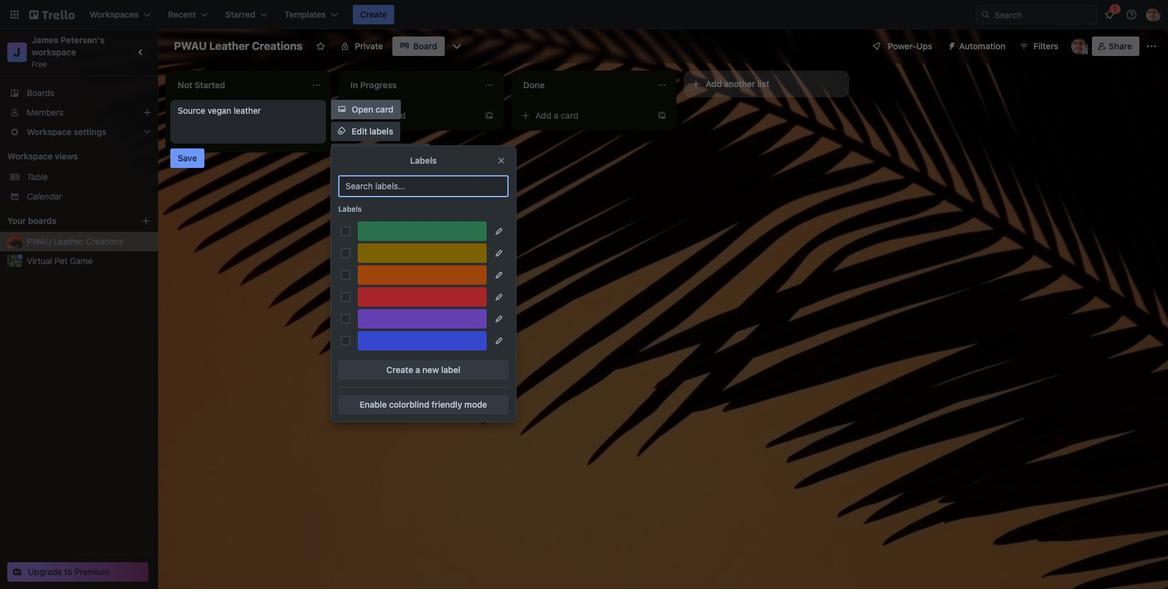 Task type: describe. For each thing, give the bounding box(es) containing it.
Search labels… text field
[[338, 175, 509, 197]]

archive button
[[331, 253, 389, 273]]

table link
[[27, 171, 151, 183]]

james
[[32, 35, 58, 45]]

free
[[32, 60, 47, 69]]

james peterson's workspace free
[[32, 35, 107, 69]]

add board image
[[141, 216, 151, 226]]

views
[[55, 151, 78, 161]]

calendar
[[27, 191, 62, 201]]

Search field
[[991, 5, 1097, 24]]

customize views image
[[451, 40, 463, 52]]

edit dates button
[[331, 231, 399, 251]]

sm image
[[943, 37, 960, 54]]

a for 2nd create from template… image from the left's add a card button
[[554, 110, 559, 121]]

virtual
[[27, 256, 52, 266]]

mode
[[465, 399, 487, 410]]

0 vertical spatial labels
[[410, 155, 437, 166]]

upgrade
[[28, 567, 62, 577]]

add for add a card button associated with create from template… icon
[[190, 132, 206, 142]]

table
[[27, 172, 48, 182]]

power-ups button
[[864, 37, 940, 56]]

ups
[[917, 41, 933, 51]]

pwau inside board name text field
[[174, 40, 207, 52]]

1 horizontal spatial james peterson (jamespeterson93) image
[[1147, 7, 1161, 22]]

private
[[355, 41, 383, 51]]

add a card button for 2nd create from template… image from the left
[[516, 106, 652, 125]]

0 horizontal spatial james peterson (jamespeterson93) image
[[1072, 38, 1089, 55]]

filters
[[1034, 41, 1059, 51]]

calendar link
[[27, 191, 151, 203]]

card for add a card button corresponding to second create from template… image from right
[[388, 110, 406, 121]]

label
[[441, 365, 461, 375]]

virtual pet game
[[27, 256, 93, 266]]

filters button
[[1016, 37, 1062, 56]]

workspace views
[[7, 151, 78, 161]]

new
[[423, 365, 439, 375]]

close popover image
[[497, 156, 506, 166]]

pwau leather creations link
[[27, 236, 151, 248]]

workspace
[[7, 151, 53, 161]]

board link
[[393, 37, 445, 56]]

enable colorblind friendly mode
[[360, 399, 487, 410]]

1 vertical spatial leather
[[54, 236, 84, 246]]

edit labels button
[[331, 122, 401, 141]]

upgrade to premium link
[[7, 562, 149, 582]]

list
[[758, 79, 770, 89]]

a for add a card button corresponding to second create from template… image from right
[[381, 110, 386, 121]]

a for add a card button associated with create from template… icon
[[208, 132, 213, 142]]

leather inside board name text field
[[209, 40, 249, 52]]

card for 2nd create from template… image from the left's add a card button
[[561, 110, 579, 121]]

create a new label button
[[338, 360, 509, 380]]

color: blue, title: none image
[[358, 331, 487, 351]]

game
[[70, 256, 93, 266]]

change cover button
[[331, 166, 415, 185]]

add a card for add a card button associated with create from template… icon
[[190, 132, 233, 142]]

add for add another list button
[[706, 79, 722, 89]]

vegan
[[208, 105, 231, 116]]

members
[[27, 107, 64, 117]]

2 create from template… image from the left
[[657, 111, 667, 121]]

move button
[[331, 187, 381, 207]]

leather
[[234, 105, 261, 116]]

change cover
[[352, 170, 407, 180]]

upgrade to premium
[[28, 567, 109, 577]]

color: purple, title: none image
[[358, 309, 487, 329]]

members
[[385, 148, 423, 158]]

friendly
[[432, 399, 462, 410]]

labels
[[370, 126, 393, 136]]

your boards
[[7, 215, 56, 226]]

pwau leather creations inside board name text field
[[174, 40, 303, 52]]

source vegan leather
[[178, 105, 261, 116]]

change for change cover
[[352, 170, 383, 180]]

james peterson's workspace link
[[32, 35, 107, 57]]

add another list
[[706, 79, 770, 89]]

cover
[[385, 170, 407, 180]]



Task type: locate. For each thing, give the bounding box(es) containing it.
move
[[352, 192, 373, 202]]

copy
[[352, 214, 373, 224]]

james peterson (jamespeterson93) image right open information menu icon
[[1147, 7, 1161, 22]]

0 horizontal spatial add a card button
[[170, 128, 307, 147]]

create button
[[353, 5, 394, 24]]

power-
[[888, 41, 917, 51]]

to
[[64, 567, 72, 577]]

add a card for 2nd create from template… image from the left's add a card button
[[536, 110, 579, 121]]

edit card image
[[310, 105, 320, 115]]

creations left star or unstar board icon
[[252, 40, 303, 52]]

pwau
[[174, 40, 207, 52], [27, 236, 52, 246]]

james peterson (jamespeterson93) image
[[1147, 7, 1161, 22], [1072, 38, 1089, 55]]

your
[[7, 215, 26, 226]]

pwau leather creations
[[174, 40, 303, 52], [27, 236, 124, 246]]

change down edit labels button
[[352, 148, 383, 158]]

2 change from the top
[[352, 170, 383, 180]]

1 horizontal spatial create from template… image
[[657, 111, 667, 121]]

save button
[[170, 149, 204, 168]]

archive
[[352, 257, 382, 268]]

add another list button
[[684, 71, 850, 97]]

0 horizontal spatial labels
[[338, 205, 362, 214]]

members link
[[0, 103, 158, 122]]

edit
[[352, 126, 367, 136], [352, 236, 367, 246]]

private button
[[333, 37, 390, 56]]

boards
[[28, 215, 56, 226]]

add for 2nd create from template… image from the left's add a card button
[[536, 110, 552, 121]]

color: red, title: none image
[[358, 287, 487, 307]]

0 vertical spatial leather
[[209, 40, 249, 52]]

1 create from template… image from the left
[[484, 111, 494, 121]]

source vegan leather link
[[178, 105, 319, 117]]

creations
[[252, 40, 303, 52], [86, 236, 124, 246]]

enable
[[360, 399, 387, 410]]

0 horizontal spatial pwau
[[27, 236, 52, 246]]

share
[[1109, 41, 1133, 51]]

0 horizontal spatial create from template… image
[[484, 111, 494, 121]]

dates
[[370, 236, 392, 246]]

change for change members
[[352, 148, 383, 158]]

1 horizontal spatial labels
[[410, 155, 437, 166]]

1 horizontal spatial pwau leather creations
[[174, 40, 303, 52]]

star or unstar board image
[[316, 41, 326, 51]]

creations inside "pwau leather creations" link
[[86, 236, 124, 246]]

0 horizontal spatial leather
[[54, 236, 84, 246]]

automation button
[[943, 37, 1013, 56]]

edit labels
[[352, 126, 393, 136]]

creations inside board name text field
[[252, 40, 303, 52]]

0 horizontal spatial creations
[[86, 236, 124, 246]]

a
[[381, 110, 386, 121], [554, 110, 559, 121], [208, 132, 213, 142], [416, 365, 420, 375]]

create
[[360, 9, 387, 19], [387, 365, 413, 375]]

create from template… image
[[312, 133, 321, 142]]

2 horizontal spatial add a card
[[536, 110, 579, 121]]

1 change from the top
[[352, 148, 383, 158]]

labels
[[410, 155, 437, 166], [338, 205, 362, 214]]

1 edit from the top
[[352, 126, 367, 136]]

colorblind
[[389, 399, 430, 410]]

primary element
[[0, 0, 1169, 29]]

0 horizontal spatial add a card
[[190, 132, 233, 142]]

0 vertical spatial edit
[[352, 126, 367, 136]]

show menu image
[[1146, 40, 1158, 52]]

0 horizontal spatial pwau leather creations
[[27, 236, 124, 246]]

add
[[706, 79, 722, 89], [363, 110, 379, 121], [536, 110, 552, 121], [190, 132, 206, 142]]

1 notification image
[[1103, 7, 1117, 22]]

premium
[[75, 567, 109, 577]]

add a card
[[363, 110, 406, 121], [536, 110, 579, 121], [190, 132, 233, 142]]

1 horizontal spatial creations
[[252, 40, 303, 52]]

edit left dates
[[352, 236, 367, 246]]

boards
[[27, 88, 54, 98]]

0 vertical spatial creations
[[252, 40, 303, 52]]

0 vertical spatial change
[[352, 148, 383, 158]]

automation
[[960, 41, 1006, 51]]

0 vertical spatial james peterson (jamespeterson93) image
[[1147, 7, 1161, 22]]

edit for edit labels
[[352, 126, 367, 136]]

1 vertical spatial edit
[[352, 236, 367, 246]]

1 vertical spatial creations
[[86, 236, 124, 246]]

source
[[178, 105, 205, 116]]

card for add a card button associated with create from template… icon
[[215, 132, 233, 142]]

open
[[352, 104, 373, 114]]

labels down move
[[338, 205, 362, 214]]

card
[[376, 104, 394, 114], [388, 110, 406, 121], [561, 110, 579, 121], [215, 132, 233, 142]]

save
[[178, 153, 197, 163]]

j
[[14, 45, 21, 59]]

change up move
[[352, 170, 383, 180]]

add a card for add a card button corresponding to second create from template… image from right
[[363, 110, 406, 121]]

your boards with 2 items element
[[7, 214, 123, 228]]

1 horizontal spatial pwau
[[174, 40, 207, 52]]

color: green, title: none image
[[358, 222, 487, 241]]

pet
[[55, 256, 68, 266]]

1 vertical spatial pwau leather creations
[[27, 236, 124, 246]]

peterson's
[[61, 35, 105, 45]]

Source vegan leather text field
[[178, 105, 319, 139]]

0 vertical spatial pwau
[[174, 40, 207, 52]]

open information menu image
[[1126, 9, 1138, 21]]

labels up "search labels…" text field
[[410, 155, 437, 166]]

add a card button for second create from template… image from right
[[343, 106, 480, 125]]

Board name text field
[[168, 37, 309, 56]]

j link
[[7, 43, 27, 62]]

2 edit from the top
[[352, 236, 367, 246]]

1 horizontal spatial add a card
[[363, 110, 406, 121]]

0 vertical spatial create
[[360, 9, 387, 19]]

create left new
[[387, 365, 413, 375]]

create from template… image
[[484, 111, 494, 121], [657, 111, 667, 121]]

search image
[[981, 10, 991, 19]]

virtual pet game link
[[27, 255, 151, 267]]

create for create a new label
[[387, 365, 413, 375]]

add a card button for create from template… icon
[[170, 128, 307, 147]]

1 horizontal spatial leather
[[209, 40, 249, 52]]

add a card button
[[343, 106, 480, 125], [516, 106, 652, 125], [170, 128, 307, 147]]

leather
[[209, 40, 249, 52], [54, 236, 84, 246]]

copy button
[[331, 209, 380, 229]]

share button
[[1092, 37, 1140, 56]]

2 horizontal spatial add a card button
[[516, 106, 652, 125]]

create for create
[[360, 9, 387, 19]]

board
[[414, 41, 437, 51]]

create a new label
[[387, 365, 461, 375]]

another
[[724, 79, 756, 89]]

add inside add another list button
[[706, 79, 722, 89]]

edit dates
[[352, 236, 392, 246]]

1 vertical spatial james peterson (jamespeterson93) image
[[1072, 38, 1089, 55]]

boards link
[[0, 83, 158, 103]]

change members
[[352, 148, 423, 158]]

creations up the virtual pet game link
[[86, 236, 124, 246]]

workspace
[[32, 47, 76, 57]]

1 vertical spatial change
[[352, 170, 383, 180]]

add for add a card button corresponding to second create from template… image from right
[[363, 110, 379, 121]]

james peterson (jamespeterson93) image right filters
[[1072, 38, 1089, 55]]

edit left labels
[[352, 126, 367, 136]]

1 horizontal spatial add a card button
[[343, 106, 480, 125]]

color: yellow, title: none image
[[358, 243, 487, 263]]

color: orange, title: none image
[[358, 265, 487, 285]]

open card
[[352, 104, 394, 114]]

1 vertical spatial create
[[387, 365, 413, 375]]

change inside button
[[352, 170, 383, 180]]

0 vertical spatial pwau leather creations
[[174, 40, 303, 52]]

create inside primary element
[[360, 9, 387, 19]]

1 vertical spatial pwau
[[27, 236, 52, 246]]

enable colorblind friendly mode button
[[338, 395, 509, 414]]

power-ups
[[888, 41, 933, 51]]

open card link
[[331, 100, 401, 119]]

edit for edit dates
[[352, 236, 367, 246]]

1 vertical spatial labels
[[338, 205, 362, 214]]

change inside button
[[352, 148, 383, 158]]

change
[[352, 148, 383, 158], [352, 170, 383, 180]]

create up private
[[360, 9, 387, 19]]

change members button
[[331, 144, 430, 163]]

pwau leather creations inside "pwau leather creations" link
[[27, 236, 124, 246]]



Task type: vqa. For each thing, say whether or not it's contained in the screenshot.
'10:43'
no



